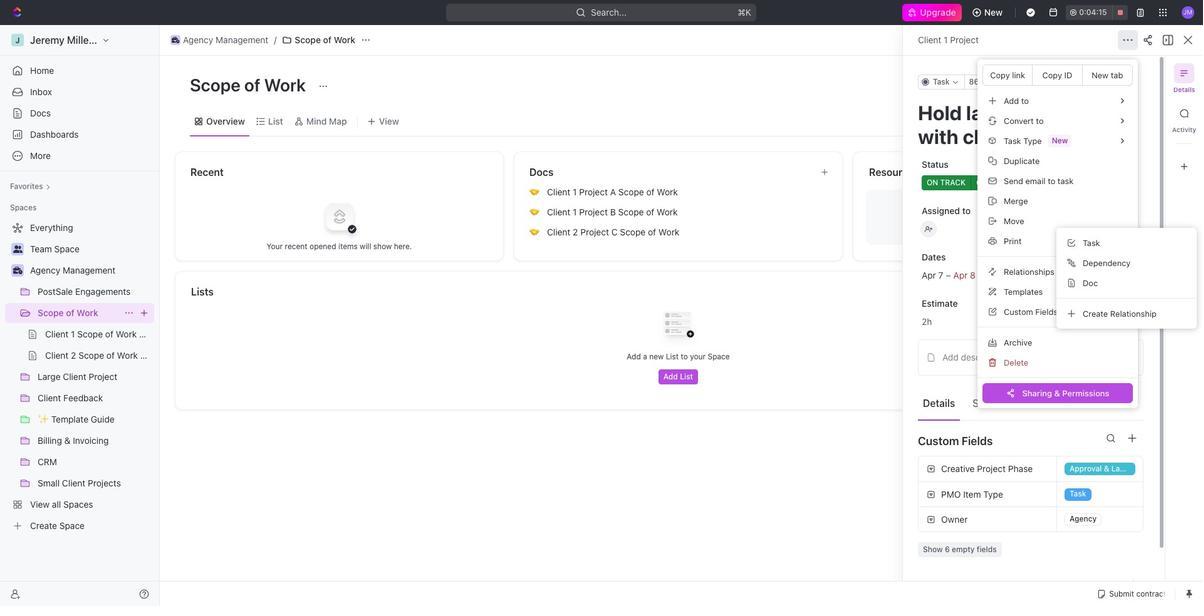 Task type: describe. For each thing, give the bounding box(es) containing it.
create relationship button
[[1062, 304, 1192, 324]]

custom inside button
[[1004, 307, 1034, 317]]

your recent opened items will show here.
[[267, 242, 412, 251]]

a
[[611, 187, 616, 197]]

assigned
[[922, 206, 960, 216]]

details inside task sidebar navigation tab list
[[1174, 86, 1196, 93]]

delete
[[1004, 358, 1029, 368]]

task inside dropdown button
[[1083, 238, 1101, 248]]

copy for copy id
[[1043, 70, 1063, 80]]

new for new tab
[[1092, 70, 1109, 80]]

pmo
[[942, 489, 961, 500]]

project for client 1 project a scope of work
[[579, 187, 608, 197]]

print
[[1004, 236, 1022, 246]]

relationship
[[1111, 309, 1157, 319]]

attachments button
[[918, 573, 1144, 603]]

6
[[945, 545, 950, 555]]

your
[[690, 352, 706, 362]]

fields inside button
[[1036, 307, 1058, 317]]

🤝 for client 1 project a scope of work
[[530, 187, 540, 197]]

assigned to
[[922, 206, 971, 216]]

client for client 1 project a scope of work
[[547, 187, 571, 197]]

dependency button
[[1062, 253, 1192, 273]]

b
[[611, 207, 616, 218]]

client 1 project link
[[918, 34, 979, 45]]

list inside button
[[680, 372, 694, 382]]

add task
[[1113, 80, 1151, 91]]

to left your
[[681, 352, 688, 362]]

add for add task
[[1113, 80, 1130, 91]]

1 for client 1 project
[[944, 34, 948, 45]]

project for client 1 project b scope of work
[[579, 207, 608, 218]]

attachments
[[918, 581, 986, 595]]

no lists icon. image
[[654, 302, 704, 352]]

task
[[1058, 176, 1074, 186]]

new tab
[[1092, 70, 1124, 80]]

resources button
[[869, 165, 1150, 180]]

of inside tree
[[66, 308, 74, 318]]

inbox link
[[5, 82, 154, 102]]

send email to task
[[1004, 176, 1074, 186]]

task button
[[1062, 233, 1192, 253]]

upgrade link
[[903, 4, 962, 21]]

copy id button
[[1033, 65, 1083, 85]]

copy id
[[1043, 70, 1073, 80]]

0 vertical spatial agency
[[183, 34, 213, 45]]

dashboards link
[[5, 125, 154, 145]]

0 vertical spatial management
[[216, 34, 269, 45]]

owner
[[942, 514, 968, 525]]

archive
[[1004, 338, 1033, 348]]

space
[[708, 352, 730, 362]]

recent
[[285, 242, 308, 251]]

add a new list to your space
[[627, 352, 730, 362]]

project inside custom fields element
[[978, 464, 1006, 475]]

details button
[[918, 392, 961, 415]]

items
[[1066, 398, 1092, 409]]

item
[[964, 489, 982, 500]]

custom fields element
[[918, 456, 1144, 558]]

client for client 2 project c scope of work
[[547, 227, 571, 238]]

map
[[329, 116, 347, 126]]

dates
[[922, 252, 946, 263]]

1 for client 1 project a scope of work
[[573, 187, 577, 197]]

drop
[[979, 212, 998, 222]]

send email to task button
[[983, 171, 1133, 191]]

creative
[[942, 464, 975, 475]]

project for client 2 project c scope of work
[[581, 227, 609, 238]]

resources
[[870, 167, 919, 178]]

recent
[[191, 167, 224, 178]]

new tab button
[[1083, 65, 1133, 85]]

creative project phase
[[942, 464, 1033, 475]]

empty
[[952, 545, 975, 555]]

permissions
[[1063, 388, 1110, 398]]

upgrade
[[920, 7, 956, 18]]

0 vertical spatial scope of work
[[295, 34, 356, 45]]

type
[[984, 489, 1004, 500]]

favorites button
[[5, 179, 56, 194]]

copy for copy link
[[991, 70, 1010, 80]]

c
[[612, 227, 618, 238]]

archive button
[[983, 333, 1133, 353]]

overview link
[[204, 113, 245, 130]]

1 horizontal spatial docs
[[530, 167, 554, 178]]

id
[[1065, 70, 1073, 80]]

email
[[1026, 176, 1046, 186]]

send
[[1004, 176, 1024, 186]]

task sidebar navigation tab list
[[1171, 63, 1199, 177]]

overview
[[206, 116, 245, 126]]

home
[[30, 65, 54, 76]]

8686f9yn5
[[970, 77, 1011, 87]]

fields
[[977, 545, 997, 555]]

task button
[[1062, 233, 1192, 253]]

automations
[[1116, 34, 1169, 45]]

add task button
[[1106, 76, 1159, 96]]

action items button
[[1029, 392, 1097, 415]]

1 horizontal spatial list
[[666, 352, 679, 362]]



Task type: locate. For each thing, give the bounding box(es) containing it.
0 horizontal spatial custom fields
[[918, 435, 993, 448]]

here
[[1018, 212, 1035, 222]]

merge
[[1004, 196, 1029, 206]]

0 vertical spatial docs
[[30, 108, 51, 118]]

1 horizontal spatial custom fields
[[1004, 307, 1058, 317]]

custom inside dropdown button
[[918, 435, 960, 448]]

of
[[323, 34, 332, 45], [244, 75, 261, 95], [647, 187, 655, 197], [647, 207, 655, 218], [648, 227, 656, 238], [66, 308, 74, 318]]

print button
[[983, 231, 1133, 251]]

duplicate button
[[983, 151, 1133, 171]]

create
[[1083, 309, 1109, 319]]

opened
[[310, 242, 336, 251]]

items
[[338, 242, 358, 251]]

1 for client 1 project b scope of work
[[573, 207, 577, 218]]

add inside add description button
[[943, 352, 959, 363]]

1 horizontal spatial details
[[1174, 86, 1196, 93]]

0 vertical spatial list
[[268, 116, 283, 126]]

2 copy from the left
[[1043, 70, 1063, 80]]

add description
[[943, 352, 1007, 363]]

tab
[[1111, 70, 1124, 80]]

🤝
[[530, 187, 540, 197], [530, 208, 540, 217], [530, 228, 540, 237]]

1 vertical spatial custom fields
[[918, 435, 993, 448]]

add
[[1113, 80, 1130, 91], [943, 352, 959, 363], [627, 352, 641, 362], [664, 372, 678, 382]]

list link
[[266, 113, 283, 130]]

agency management inside tree
[[30, 265, 116, 276]]

list down add a new list to your space
[[680, 372, 694, 382]]

0 vertical spatial 🤝
[[530, 187, 540, 197]]

2 🤝 from the top
[[530, 208, 540, 217]]

1 vertical spatial scope of work link
[[38, 303, 119, 323]]

to inside button
[[1048, 176, 1056, 186]]

1 horizontal spatial agency
[[183, 34, 213, 45]]

/
[[274, 34, 277, 45]]

work
[[334, 34, 356, 45], [264, 75, 306, 95], [657, 187, 678, 197], [657, 207, 678, 218], [659, 227, 680, 238], [77, 308, 98, 318]]

project down the 'new' button
[[951, 34, 979, 45]]

0 vertical spatial details
[[1174, 86, 1196, 93]]

business time image inside tree
[[13, 267, 22, 275]]

add description button
[[923, 348, 1140, 368]]

0 horizontal spatial task
[[1083, 238, 1101, 248]]

&
[[1055, 388, 1061, 398]]

fields inside dropdown button
[[962, 435, 993, 448]]

relationships button
[[983, 262, 1133, 282]]

1 vertical spatial agency
[[30, 265, 60, 276]]

new
[[985, 7, 1003, 18], [1092, 70, 1109, 80]]

1 vertical spatial fields
[[962, 435, 993, 448]]

1 horizontal spatial management
[[216, 34, 269, 45]]

0 horizontal spatial fields
[[962, 435, 993, 448]]

0 horizontal spatial list
[[268, 116, 283, 126]]

work inside tree
[[77, 308, 98, 318]]

client left "a"
[[547, 187, 571, 197]]

phase
[[1009, 464, 1033, 475]]

1 horizontal spatial business time image
[[172, 37, 179, 43]]

0 horizontal spatial business time image
[[13, 267, 22, 275]]

agency
[[183, 34, 213, 45], [30, 265, 60, 276]]

custom fields inside dropdown button
[[918, 435, 993, 448]]

add down add a new list to your space
[[664, 372, 678, 382]]

details inside button
[[923, 398, 956, 409]]

1 horizontal spatial fields
[[1036, 307, 1058, 317]]

activity
[[1173, 126, 1197, 134]]

doc
[[1083, 278, 1098, 288]]

custom fields inside button
[[1004, 307, 1058, 317]]

files
[[1000, 212, 1016, 222]]

0 horizontal spatial new
[[985, 7, 1003, 18]]

2 horizontal spatial list
[[680, 372, 694, 382]]

1 vertical spatial task
[[1083, 238, 1101, 248]]

2 vertical spatial scope of work
[[38, 308, 98, 318]]

1 horizontal spatial scope of work link
[[279, 33, 359, 48]]

mind
[[306, 116, 327, 126]]

sharing
[[1023, 388, 1053, 398]]

1 left "a"
[[573, 187, 577, 197]]

merge button
[[983, 191, 1133, 211]]

0 horizontal spatial scope of work link
[[38, 303, 119, 323]]

copy left link
[[991, 70, 1010, 80]]

fields up archive 'button'
[[1036, 307, 1058, 317]]

lists
[[191, 287, 214, 298]]

0:04:15
[[1080, 8, 1108, 17]]

doc button
[[1062, 273, 1192, 293]]

agency management link inside tree
[[30, 261, 152, 281]]

add down tab
[[1113, 80, 1130, 91]]

0 vertical spatial agency management link
[[167, 33, 272, 48]]

action
[[1034, 398, 1064, 409]]

add inside add task button
[[1113, 80, 1130, 91]]

details left subtasks at bottom right
[[923, 398, 956, 409]]

drop files here to attach
[[979, 212, 1071, 222]]

dependency
[[1083, 258, 1131, 268]]

scope of work link inside tree
[[38, 303, 119, 323]]

1 copy from the left
[[991, 70, 1010, 80]]

new left tab
[[1092, 70, 1109, 80]]

0 vertical spatial new
[[985, 7, 1003, 18]]

business time image inside 'agency management' link
[[172, 37, 179, 43]]

client for client 1 project b scope of work
[[547, 207, 571, 218]]

0 vertical spatial scope of work link
[[279, 33, 359, 48]]

1 horizontal spatial agency management link
[[167, 33, 272, 48]]

1 vertical spatial agency management
[[30, 265, 116, 276]]

client 1 project a scope of work
[[547, 187, 678, 197]]

tree containing agency management
[[5, 218, 154, 537]]

attach
[[1047, 212, 1071, 222]]

0 horizontal spatial docs
[[30, 108, 51, 118]]

status
[[922, 159, 949, 170]]

Edit task name text field
[[918, 101, 1144, 149]]

1 horizontal spatial copy
[[1043, 70, 1063, 80]]

0 horizontal spatial agency management
[[30, 265, 116, 276]]

sharing & permissions button
[[983, 384, 1133, 404]]

0 vertical spatial custom
[[1004, 307, 1034, 317]]

client for client 1 project
[[918, 34, 942, 45]]

to left drop
[[963, 206, 971, 216]]

will
[[360, 242, 371, 251]]

1 vertical spatial business time image
[[13, 267, 22, 275]]

subtasks button
[[968, 392, 1021, 415]]

1 vertical spatial list
[[666, 352, 679, 362]]

0 vertical spatial business time image
[[172, 37, 179, 43]]

sharing & permissions
[[1023, 388, 1110, 398]]

custom up archive
[[1004, 307, 1034, 317]]

0 horizontal spatial copy
[[991, 70, 1010, 80]]

1 vertical spatial agency management link
[[30, 261, 152, 281]]

new inside button
[[985, 7, 1003, 18]]

fields up the creative project phase
[[962, 435, 993, 448]]

new button
[[967, 3, 1011, 23]]

client left b
[[547, 207, 571, 218]]

project left "a"
[[579, 187, 608, 197]]

1 up 2
[[573, 207, 577, 218]]

dashboards
[[30, 129, 79, 140]]

sidebar navigation
[[0, 25, 160, 607]]

🤝 for client 2 project c scope of work
[[530, 228, 540, 237]]

3 🤝 from the top
[[530, 228, 540, 237]]

lists button
[[191, 285, 1167, 300]]

home link
[[5, 61, 154, 81]]

2 vertical spatial 1
[[573, 207, 577, 218]]

subtasks
[[973, 398, 1016, 409]]

1 vertical spatial scope of work
[[190, 75, 310, 95]]

1 🤝 from the top
[[530, 187, 540, 197]]

tree inside sidebar navigation
[[5, 218, 154, 537]]

0 vertical spatial task
[[1132, 80, 1151, 91]]

0 horizontal spatial agency management link
[[30, 261, 152, 281]]

client 2 project c scope of work
[[547, 227, 680, 238]]

add for add list
[[664, 372, 678, 382]]

1 vertical spatial custom
[[918, 435, 960, 448]]

pmo item type
[[942, 489, 1004, 500]]

to
[[1048, 176, 1056, 186], [963, 206, 971, 216], [1037, 212, 1045, 222], [681, 352, 688, 362]]

show
[[923, 545, 943, 555]]

1 vertical spatial 1
[[573, 187, 577, 197]]

0 horizontal spatial details
[[923, 398, 956, 409]]

new right upgrade
[[985, 7, 1003, 18]]

to right here
[[1037, 212, 1045, 222]]

⌘k
[[738, 7, 752, 18]]

2 vertical spatial 🤝
[[530, 228, 540, 237]]

1 vertical spatial 🤝
[[530, 208, 540, 217]]

description
[[961, 352, 1007, 363]]

management
[[216, 34, 269, 45], [63, 265, 116, 276]]

client down upgrade "link"
[[918, 34, 942, 45]]

2
[[573, 227, 578, 238]]

2 vertical spatial list
[[680, 372, 694, 382]]

1 horizontal spatial new
[[1092, 70, 1109, 80]]

0 horizontal spatial agency
[[30, 265, 60, 276]]

custom fields up archive
[[1004, 307, 1058, 317]]

list
[[268, 116, 283, 126], [666, 352, 679, 362], [680, 372, 694, 382]]

docs
[[30, 108, 51, 118], [530, 167, 554, 178]]

your
[[267, 242, 283, 251]]

🤝 for client 1 project b scope of work
[[530, 208, 540, 217]]

0 vertical spatial custom fields
[[1004, 307, 1058, 317]]

list right new
[[666, 352, 679, 362]]

estimate
[[922, 298, 958, 309]]

1 horizontal spatial task
[[1132, 80, 1151, 91]]

project right 2
[[581, 227, 609, 238]]

0 horizontal spatial management
[[63, 265, 116, 276]]

scope inside tree
[[38, 308, 64, 318]]

here.
[[394, 242, 412, 251]]

custom fields up creative
[[918, 435, 993, 448]]

scope of work inside tree
[[38, 308, 98, 318]]

favorites
[[10, 182, 43, 191]]

search...
[[592, 7, 627, 18]]

add inside add list button
[[664, 372, 678, 382]]

spaces
[[10, 203, 37, 213]]

1 horizontal spatial custom
[[1004, 307, 1034, 317]]

automations button
[[1110, 31, 1175, 50]]

new for new
[[985, 7, 1003, 18]]

business time image
[[172, 37, 179, 43], [13, 267, 22, 275]]

details up activity
[[1174, 86, 1196, 93]]

0 vertical spatial agency management
[[183, 34, 269, 45]]

list left mind
[[268, 116, 283, 126]]

add left "a" on the bottom right
[[627, 352, 641, 362]]

management inside tree
[[63, 265, 116, 276]]

no recent items image
[[314, 192, 365, 242]]

0 vertical spatial fields
[[1036, 307, 1058, 317]]

docs link
[[5, 103, 154, 124]]

1 horizontal spatial agency management
[[183, 34, 269, 45]]

custom fields button
[[983, 302, 1133, 322]]

copy left id
[[1043, 70, 1063, 80]]

project for client 1 project
[[951, 34, 979, 45]]

client left 2
[[547, 227, 571, 238]]

0 vertical spatial 1
[[944, 34, 948, 45]]

project up type
[[978, 464, 1006, 475]]

tree
[[5, 218, 154, 537]]

a
[[643, 352, 648, 362]]

create relationship
[[1083, 309, 1157, 319]]

1 vertical spatial management
[[63, 265, 116, 276]]

1 vertical spatial details
[[923, 398, 956, 409]]

agency inside tree
[[30, 265, 60, 276]]

1 down upgrade
[[944, 34, 948, 45]]

add for add description
[[943, 352, 959, 363]]

0 horizontal spatial custom
[[918, 435, 960, 448]]

custom
[[1004, 307, 1034, 317], [918, 435, 960, 448]]

to left task
[[1048, 176, 1056, 186]]

docs inside docs link
[[30, 108, 51, 118]]

custom up creative
[[918, 435, 960, 448]]

mind map link
[[304, 113, 347, 130]]

1 vertical spatial docs
[[530, 167, 554, 178]]

inbox
[[30, 87, 52, 97]]

new inside button
[[1092, 70, 1109, 80]]

mind map
[[306, 116, 347, 126]]

doc button
[[1062, 273, 1192, 293]]

show
[[374, 242, 392, 251]]

add left description
[[943, 352, 959, 363]]

add for add a new list to your space
[[627, 352, 641, 362]]

project left b
[[579, 207, 608, 218]]

1 vertical spatial new
[[1092, 70, 1109, 80]]



Task type: vqa. For each thing, say whether or not it's contained in the screenshot.
topmost 'Activity'
no



